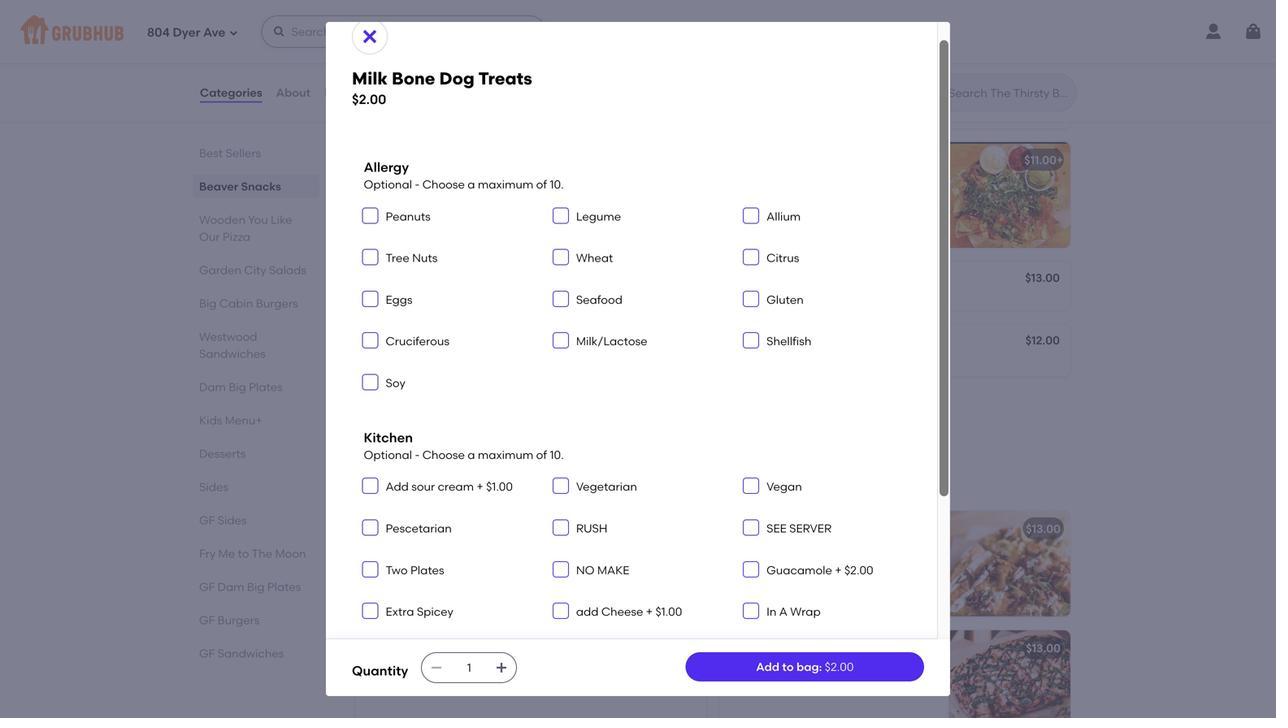 Task type: locate. For each thing, give the bounding box(es) containing it.
the right for
[[782, 336, 803, 349]]

svg image for add sour cream
[[365, 482, 375, 491]]

dam up kids
[[199, 381, 226, 394]]

mac down tree nuts
[[403, 273, 428, 287]]

gf inside "tab"
[[199, 514, 215, 528]]

svg image left for
[[747, 336, 756, 346]]

milk bone dog treats $2.00
[[352, 68, 532, 107]]

1 of from the top
[[536, 178, 547, 191]]

2 of from the top
[[536, 448, 547, 462]]

Search The Thirsty Beaver search field
[[947, 85, 1072, 101]]

sour
[[503, 90, 528, 104]]

rush
[[576, 522, 608, 536]]

and
[[400, 90, 422, 104]]

svg image for rush
[[556, 523, 566, 533]]

1 vertical spatial dam
[[218, 581, 244, 594]]

dog for milk bone dog treats $2.00
[[439, 68, 475, 89]]

milk down chips
[[365, 153, 388, 167]]

svg image
[[273, 25, 286, 38], [229, 28, 239, 38], [556, 211, 566, 221], [747, 211, 756, 221], [365, 252, 375, 262], [556, 252, 566, 262], [556, 294, 566, 304], [747, 294, 756, 304], [365, 336, 375, 346], [747, 336, 756, 346], [747, 482, 756, 491], [556, 523, 566, 533], [747, 523, 756, 533], [430, 662, 443, 675]]

0 vertical spatial to
[[238, 547, 249, 561]]

sellers
[[226, 146, 261, 160]]

1 vertical spatial optional
[[364, 448, 412, 462]]

1 vertical spatial choose
[[423, 448, 465, 462]]

to down the st. mary's margherita at the bottom of the page
[[782, 660, 794, 674]]

svg image left boy
[[365, 336, 375, 346]]

you down the kitchen optional - choose a maximum of 10.
[[427, 473, 458, 494]]

add left sour
[[386, 480, 409, 494]]

pizza up the garden
[[223, 230, 250, 244]]

gf for gf sandwiches
[[199, 647, 215, 661]]

cabin
[[219, 297, 253, 311]]

add to bag: $2.00
[[756, 660, 854, 674]]

sides up me
[[218, 514, 247, 528]]

bone inside milk bone dog treats $2.00
[[392, 68, 435, 89]]

0 vertical spatial add
[[386, 480, 409, 494]]

0 horizontal spatial the
[[252, 547, 272, 561]]

choose up add sour cream + $1.00
[[423, 448, 465, 462]]

10. inside the kitchen optional - choose a maximum of 10.
[[550, 448, 564, 462]]

garden city salads tab
[[199, 262, 313, 279]]

reservoir rack image
[[949, 142, 1071, 248]]

big cabin burgers
[[199, 297, 298, 311]]

choose
[[423, 178, 465, 191], [423, 448, 465, 462]]

big up menu+
[[229, 381, 246, 394]]

like down snacks
[[271, 213, 292, 227]]

allium
[[767, 210, 801, 223]]

optional
[[364, 178, 412, 191], [364, 448, 412, 462]]

guacamole
[[767, 564, 832, 578]]

to
[[238, 547, 249, 561], [782, 660, 794, 674]]

-
[[415, 178, 420, 191], [415, 448, 420, 462]]

0 vertical spatial dam
[[199, 381, 226, 394]]

bag:
[[797, 660, 822, 674]]

svg image inside main navigation navigation
[[1244, 22, 1263, 41]]

+ right cream
[[477, 480, 484, 494]]

804
[[147, 25, 170, 40]]

0 vertical spatial dog
[[439, 68, 475, 89]]

wooden
[[199, 213, 246, 227], [352, 473, 423, 494]]

1 vertical spatial milk
[[365, 153, 388, 167]]

pizza inside the wooden you like our pizza
[[223, 230, 250, 244]]

like down the kitchen optional - choose a maximum of 10.
[[462, 473, 497, 494]]

svg image left "seafood"
[[556, 294, 566, 304]]

0 vertical spatial sandwiches
[[199, 347, 266, 361]]

sandwiches down westwood
[[199, 347, 266, 361]]

a inside the kitchen optional - choose a maximum of 10.
[[468, 448, 475, 462]]

2 gf from the top
[[199, 581, 215, 594]]

maximum inside the kitchen optional - choose a maximum of 10.
[[478, 448, 534, 462]]

0 horizontal spatial mac
[[403, 273, 428, 287]]

maximum inside allergy optional - choose a maximum of 10.
[[478, 178, 534, 191]]

cream
[[438, 480, 474, 494]]

0 vertical spatial milk
[[352, 68, 388, 89]]

svg image left see at the right bottom of the page
[[747, 523, 756, 533]]

2 a from the top
[[468, 448, 475, 462]]

svg image for add cheese
[[556, 607, 566, 616]]

treats inside milk bone dog treats $2.00
[[478, 68, 532, 89]]

1 vertical spatial 10.
[[550, 448, 564, 462]]

burgers
[[256, 297, 298, 311], [218, 614, 260, 628]]

the inside tab
[[252, 547, 272, 561]]

wooden down beaver
[[199, 213, 246, 227]]

a up cream
[[468, 448, 475, 462]]

choose inside allergy optional - choose a maximum of 10.
[[423, 178, 465, 191]]

gf down gf burgers
[[199, 647, 215, 661]]

0 horizontal spatial wooden
[[199, 213, 246, 227]]

optional inside the kitchen optional - choose a maximum of 10.
[[364, 448, 412, 462]]

0 vertical spatial sides
[[199, 481, 228, 494]]

1 vertical spatial $1.00
[[656, 605, 682, 619]]

svg image for gluten
[[747, 294, 756, 304]]

mac inside button
[[403, 273, 428, 287]]

1 vertical spatial wooden
[[352, 473, 423, 494]]

- for allergy
[[415, 178, 420, 191]]

sides inside gf sides "tab"
[[218, 514, 247, 528]]

reviews button
[[324, 63, 371, 122]]

of inside the kitchen optional - choose a maximum of 10.
[[536, 448, 547, 462]]

wooden down kitchen
[[352, 473, 423, 494]]

0 vertical spatial plates
[[249, 381, 283, 394]]

treats inside button
[[447, 153, 482, 167]]

1 mac from the left
[[403, 273, 428, 287]]

big left boy
[[365, 339, 383, 353]]

optional inside allergy optional - choose a maximum of 10.
[[364, 178, 412, 191]]

0 vertical spatial -
[[415, 178, 420, 191]]

0 horizontal spatial to
[[238, 547, 249, 561]]

gluten
[[767, 293, 804, 307]]

svg image left rush
[[556, 523, 566, 533]]

guac/
[[463, 90, 500, 104]]

0 horizontal spatial wooden you like our pizza
[[199, 213, 292, 244]]

two plates
[[386, 564, 444, 578]]

big boy broccoli button
[[355, 316, 707, 377]]

1 - from the top
[[415, 178, 420, 191]]

1 vertical spatial maximum
[[478, 448, 534, 462]]

0 vertical spatial wooden you like our pizza
[[199, 213, 292, 244]]

our right cream
[[501, 473, 533, 494]]

svg image for vegetarian
[[556, 482, 566, 491]]

svg image left the legume
[[556, 211, 566, 221]]

best sellers
[[199, 146, 261, 160]]

gf sides
[[199, 514, 247, 528]]

1 horizontal spatial to
[[782, 660, 794, 674]]

0 vertical spatial choose
[[423, 178, 465, 191]]

+ down $10.00
[[1057, 153, 1064, 167]]

svg image left wheat
[[556, 252, 566, 262]]

1 vertical spatial sandwiches
[[218, 647, 284, 661]]

1 vertical spatial of
[[536, 448, 547, 462]]

1 vertical spatial bone
[[390, 153, 419, 167]]

0 horizontal spatial add
[[386, 480, 409, 494]]

sides down "desserts"
[[199, 481, 228, 494]]

milk
[[352, 68, 388, 89], [365, 153, 388, 167]]

svg image for in a wrap
[[747, 607, 756, 616]]

2 10. from the top
[[550, 448, 564, 462]]

cruciferous
[[386, 335, 450, 349]]

- inside allergy optional - choose a maximum of 10.
[[415, 178, 420, 191]]

dam big plates tab
[[199, 379, 313, 396]]

big left cabin
[[199, 297, 217, 311]]

1 vertical spatial -
[[415, 448, 420, 462]]

0 vertical spatial 10.
[[550, 178, 564, 191]]

2 vertical spatial $2.00
[[825, 660, 854, 674]]

pizza up rush
[[537, 473, 583, 494]]

$10.00
[[1025, 89, 1060, 103]]

add
[[576, 605, 599, 619]]

main navigation navigation
[[0, 0, 1276, 63]]

bone for milk bone dog treats
[[390, 153, 419, 167]]

the
[[782, 336, 803, 349], [252, 547, 272, 561]]

couch potato pizza
[[365, 642, 475, 656]]

snacks
[[241, 180, 281, 194]]

dam up gf burgers
[[218, 581, 244, 594]]

sandwiches
[[199, 347, 266, 361], [218, 647, 284, 661]]

svg image for shellfish
[[747, 336, 756, 346]]

biggie
[[365, 273, 401, 287], [729, 273, 765, 287]]

svg image left vegan
[[747, 482, 756, 491]]

0 vertical spatial wooden
[[199, 213, 246, 227]]

sandwiches down gf burgers tab
[[218, 647, 284, 661]]

1 optional from the top
[[364, 178, 412, 191]]

1 horizontal spatial add
[[756, 660, 780, 674]]

1 horizontal spatial mac
[[768, 273, 792, 287]]

10. for allergy
[[550, 178, 564, 191]]

add down mary's
[[756, 660, 780, 674]]

dog right allergy
[[422, 153, 445, 167]]

categories button
[[199, 63, 263, 122]]

to right me
[[238, 547, 249, 561]]

plates right 'two'
[[411, 564, 444, 578]]

a down milk bone dog treats
[[468, 178, 475, 191]]

burgers up gf sandwiches at the bottom left
[[218, 614, 260, 628]]

Input item quantity number field
[[451, 654, 487, 683]]

$1.00 right cream
[[486, 480, 513, 494]]

me
[[218, 547, 235, 561]]

plates down moon
[[267, 581, 301, 594]]

gf down fry
[[199, 581, 215, 594]]

of
[[536, 178, 547, 191], [536, 448, 547, 462]]

see
[[767, 522, 787, 536]]

1 maximum from the top
[[478, 178, 534, 191]]

st. mary's margherita
[[729, 642, 849, 656]]

seafood
[[576, 293, 623, 307]]

$10.00 button
[[720, 79, 1071, 128]]

beaver snacks tab
[[199, 178, 313, 195]]

categories
[[200, 86, 262, 99]]

bone inside button
[[390, 153, 419, 167]]

our
[[199, 230, 220, 244], [501, 473, 533, 494]]

a inside allergy optional - choose a maximum of 10.
[[468, 178, 475, 191]]

wheat
[[576, 251, 613, 265]]

gf up fry
[[199, 514, 215, 528]]

dog inside milk bone dog treats $2.00
[[439, 68, 475, 89]]

salads
[[269, 263, 306, 277]]

bolognese
[[365, 522, 423, 536]]

dam inside tab
[[218, 581, 244, 594]]

0 horizontal spatial like
[[271, 213, 292, 227]]

wooden inside 'wooden you like our pizza' tab
[[199, 213, 246, 227]]

2 vertical spatial plates
[[267, 581, 301, 594]]

gf sides tab
[[199, 512, 313, 529]]

ranch
[[806, 522, 842, 536]]

milk bone dog treats
[[365, 153, 482, 167]]

1 horizontal spatial wooden
[[352, 473, 423, 494]]

like inside tab
[[271, 213, 292, 227]]

our up the garden
[[199, 230, 220, 244]]

of inside allergy optional - choose a maximum of 10.
[[536, 178, 547, 191]]

biggie up the eggs
[[365, 273, 401, 287]]

svg image
[[1244, 22, 1263, 41], [360, 27, 380, 46], [365, 211, 375, 221], [747, 252, 756, 262], [556, 336, 566, 346], [365, 378, 375, 387], [365, 482, 375, 491], [556, 482, 566, 491], [365, 523, 375, 533], [365, 565, 375, 575], [556, 565, 566, 575], [747, 565, 756, 575], [556, 607, 566, 616], [747, 607, 756, 616], [495, 662, 508, 675]]

0 horizontal spatial our
[[199, 230, 220, 244]]

burgers down salads
[[256, 297, 298, 311]]

2 maximum from the top
[[478, 448, 534, 462]]

1 horizontal spatial the
[[782, 336, 803, 349]]

dog
[[439, 68, 475, 89], [422, 153, 445, 167]]

svg image for seafood
[[556, 294, 566, 304]]

treats up sour at the top left of page
[[478, 68, 532, 89]]

ave
[[203, 25, 226, 40]]

dog for milk bone dog treats
[[422, 153, 445, 167]]

optional for allergy
[[364, 178, 412, 191]]

svg image up about
[[273, 25, 286, 38]]

$1.00
[[486, 480, 513, 494], [656, 605, 682, 619]]

1 vertical spatial like
[[462, 473, 497, 494]]

2 choose from the top
[[423, 448, 465, 462]]

kids
[[199, 414, 222, 428]]

treats down guac/ at the left top
[[447, 153, 482, 167]]

bone for milk bone dog treats $2.00
[[392, 68, 435, 89]]

plates inside tab
[[249, 381, 283, 394]]

westwood sandwiches
[[199, 330, 266, 361]]

milk up chips
[[352, 68, 388, 89]]

0 vertical spatial treats
[[478, 68, 532, 89]]

wooden you like our pizza down the kitchen optional - choose a maximum of 10.
[[352, 473, 583, 494]]

0 vertical spatial the
[[782, 336, 803, 349]]

no make
[[576, 564, 630, 578]]

0 vertical spatial like
[[271, 213, 292, 227]]

milk inside button
[[365, 153, 388, 167]]

1 vertical spatial burgers
[[218, 614, 260, 628]]

1 vertical spatial a
[[468, 448, 475, 462]]

you inside tab
[[248, 213, 268, 227]]

search icon image
[[923, 83, 942, 102]]

gf dam big plates tab
[[199, 579, 313, 596]]

4 gf from the top
[[199, 647, 215, 661]]

1 vertical spatial treats
[[447, 153, 482, 167]]

0 vertical spatial burgers
[[256, 297, 298, 311]]

1 vertical spatial dog
[[422, 153, 445, 167]]

svg image for soy
[[365, 378, 375, 387]]

pizza down add sour cream + $1.00
[[426, 522, 455, 536]]

maximum for allergy
[[478, 178, 534, 191]]

2 optional from the top
[[364, 448, 412, 462]]

st.
[[729, 642, 744, 656]]

1 vertical spatial sides
[[218, 514, 247, 528]]

best
[[199, 146, 223, 160]]

svg image for allium
[[747, 211, 756, 221]]

optional down allergy
[[364, 178, 412, 191]]

biggie inside biggie mac nachos button
[[365, 273, 401, 287]]

0 vertical spatial you
[[248, 213, 268, 227]]

wooden you like our pizza down beaver snacks at the top left of page
[[199, 213, 292, 244]]

2 - from the top
[[415, 448, 420, 462]]

svg image left tree
[[365, 252, 375, 262]]

- down milk bone dog treats
[[415, 178, 420, 191]]

gf sandwiches tab
[[199, 646, 313, 663]]

gf for gf dam big plates
[[199, 581, 215, 594]]

biggie up 'it'
[[729, 273, 765, 287]]

kids menu+ tab
[[199, 412, 313, 429]]

dog up the chips and salsa/ guac/ sour
[[439, 68, 475, 89]]

1 10. from the top
[[550, 178, 564, 191]]

svg image left the "allium"
[[747, 211, 756, 221]]

0 vertical spatial of
[[536, 178, 547, 191]]

0 vertical spatial optional
[[364, 178, 412, 191]]

0 horizontal spatial biggie
[[365, 273, 401, 287]]

reviews
[[324, 86, 370, 99]]

- up sour
[[415, 448, 420, 462]]

chips
[[365, 90, 397, 104]]

peanuts
[[386, 210, 431, 223]]

margherita
[[786, 642, 849, 656]]

the left moon
[[252, 547, 272, 561]]

1 choose from the top
[[423, 178, 465, 191]]

bone up peanuts
[[390, 153, 419, 167]]

- inside the kitchen optional - choose a maximum of 10.
[[415, 448, 420, 462]]

1 vertical spatial add
[[756, 660, 780, 674]]

optional down kitchen
[[364, 448, 412, 462]]

svg image right ave
[[229, 28, 239, 38]]

bone up and
[[392, 68, 435, 89]]

$2.00 down margherita
[[825, 660, 854, 674]]

maximum
[[478, 178, 534, 191], [478, 448, 534, 462]]

1 vertical spatial you
[[427, 473, 458, 494]]

1 vertical spatial our
[[501, 473, 533, 494]]

10. inside allergy optional - choose a maximum of 10.
[[550, 178, 564, 191]]

2 mac from the left
[[768, 273, 792, 287]]

1 horizontal spatial you
[[427, 473, 458, 494]]

milk inside milk bone dog treats $2.00
[[352, 68, 388, 89]]

sandwiches for gf
[[218, 647, 284, 661]]

treats
[[478, 68, 532, 89], [447, 153, 482, 167]]

0 vertical spatial a
[[468, 178, 475, 191]]

dog inside button
[[422, 153, 445, 167]]

$13.00
[[1026, 271, 1060, 285], [1026, 522, 1061, 536], [661, 640, 696, 654], [1026, 642, 1061, 656]]

1 horizontal spatial biggie
[[729, 273, 765, 287]]

0 vertical spatial maximum
[[478, 178, 534, 191]]

$2.00 right guacamole
[[845, 564, 874, 578]]

1 a from the top
[[468, 178, 475, 191]]

1 biggie from the left
[[365, 273, 401, 287]]

$2.00 left and
[[352, 91, 386, 107]]

of for kitchen
[[536, 448, 547, 462]]

bolognese pizza button
[[355, 511, 707, 617]]

0 horizontal spatial you
[[248, 213, 268, 227]]

salsa/
[[425, 90, 460, 104]]

1 gf from the top
[[199, 514, 215, 528]]

milk/lactose
[[576, 335, 648, 349]]

3 gf from the top
[[199, 614, 215, 628]]

big down fry me to the moon tab
[[247, 581, 265, 594]]

1 vertical spatial to
[[782, 660, 794, 674]]

+ right guacamole
[[835, 564, 842, 578]]

svg image left gluten
[[747, 294, 756, 304]]

plates up kids menu+ tab at the left bottom of the page
[[249, 381, 283, 394]]

$1.00 right cheese on the bottom of page
[[656, 605, 682, 619]]

0 vertical spatial our
[[199, 230, 220, 244]]

you down beaver snacks tab
[[248, 213, 268, 227]]

gf burgers tab
[[199, 612, 313, 629]]

choose inside the kitchen optional - choose a maximum of 10.
[[423, 448, 465, 462]]

pizza
[[223, 230, 250, 244], [537, 473, 583, 494], [426, 522, 455, 536], [445, 642, 475, 656]]

shellfish
[[767, 335, 812, 349]]

1 horizontal spatial wooden you like our pizza
[[352, 473, 583, 494]]

2 biggie from the left
[[729, 273, 765, 287]]

gf up gf sandwiches at the bottom left
[[199, 614, 215, 628]]

0 vertical spatial $2.00
[[352, 91, 386, 107]]

mac up gluten
[[768, 273, 792, 287]]

0 vertical spatial $1.00
[[486, 480, 513, 494]]

0 vertical spatial bone
[[392, 68, 435, 89]]

choose down milk bone dog treats
[[423, 178, 465, 191]]

svg image for legume
[[556, 211, 566, 221]]

1 vertical spatial the
[[252, 547, 272, 561]]

0 horizontal spatial $1.00
[[486, 480, 513, 494]]

+
[[1057, 153, 1064, 167], [477, 480, 484, 494], [835, 564, 842, 578], [646, 605, 653, 619]]



Task type: describe. For each thing, give the bounding box(es) containing it.
wooden you like our pizza tab
[[199, 211, 313, 246]]

of for allergy
[[536, 178, 547, 191]]

1 horizontal spatial $1.00
[[656, 605, 682, 619]]

in a wrap
[[767, 605, 821, 619]]

server
[[790, 522, 832, 536]]

dyer
[[173, 25, 200, 40]]

wrap
[[790, 605, 821, 619]]

svg image for tree nuts
[[365, 252, 375, 262]]

kitchen optional - choose a maximum of 10.
[[364, 430, 564, 462]]

guacamole + $2.00
[[767, 564, 874, 578]]

potato
[[405, 642, 443, 656]]

- for kitchen
[[415, 448, 420, 462]]

fry
[[199, 547, 216, 561]]

boy
[[386, 339, 410, 353]]

svg image for no make
[[556, 565, 566, 575]]

desserts tab
[[199, 446, 313, 463]]

wooden you like our pizza inside 'wooden you like our pizza' tab
[[199, 213, 292, 244]]

omelet
[[795, 273, 836, 287]]

1 horizontal spatial our
[[501, 473, 533, 494]]

1 horizontal spatial like
[[462, 473, 497, 494]]

burgers inside tab
[[256, 297, 298, 311]]

garden
[[199, 263, 242, 277]]

$11.00
[[1025, 153, 1057, 167]]

tree
[[386, 251, 410, 265]]

fry me to the moon
[[199, 547, 306, 561]]

plates inside tab
[[267, 581, 301, 594]]

svg image for guacamole
[[747, 565, 756, 575]]

mac for nachos
[[403, 273, 428, 287]]

allergy
[[364, 159, 409, 175]]

big inside tab
[[247, 581, 265, 594]]

extra spicey
[[386, 605, 454, 619]]

big inside button
[[365, 339, 383, 353]]

1 vertical spatial plates
[[411, 564, 444, 578]]

chips and salsa/ guac/ sour
[[365, 90, 528, 104]]

desserts
[[199, 447, 246, 461]]

dean
[[729, 522, 759, 536]]

fry me to the moon tab
[[199, 546, 313, 563]]

$12.00
[[1026, 334, 1060, 348]]

the for for
[[782, 336, 803, 349]]

mac for omelet
[[768, 273, 792, 287]]

chips and salsa/ guac/ sour button
[[355, 79, 707, 128]]

gf dam big plates
[[199, 581, 301, 594]]

the for to
[[252, 547, 272, 561]]

legume
[[576, 210, 621, 223]]

about
[[276, 86, 311, 99]]

svg image for peanuts
[[365, 211, 375, 221]]

add for add to bag: $2.00
[[756, 660, 780, 674]]

add sour cream + $1.00
[[386, 480, 513, 494]]

city
[[244, 263, 266, 277]]

our inside tab
[[199, 230, 220, 244]]

did
[[729, 336, 748, 349]]

westwood
[[199, 330, 257, 344]]

choose for allergy
[[423, 178, 465, 191]]

tree nuts
[[386, 251, 438, 265]]

quantity
[[352, 663, 408, 679]]

gf burgers
[[199, 614, 260, 628]]

kitchen
[[364, 430, 413, 446]]

broccoli
[[413, 339, 475, 353]]

pizza inside "button"
[[426, 522, 455, 536]]

spicey
[[417, 605, 454, 619]]

dean estates ranch image
[[949, 511, 1071, 617]]

moon
[[275, 547, 306, 561]]

two
[[386, 564, 408, 578]]

a for kitchen
[[468, 448, 475, 462]]

1 vertical spatial $2.00
[[845, 564, 874, 578]]

optional for kitchen
[[364, 448, 412, 462]]

big inside tab
[[229, 381, 246, 394]]

nuts
[[412, 251, 438, 265]]

westwood sandwiches tab
[[199, 328, 313, 363]]

extra
[[386, 605, 414, 619]]

menu+
[[225, 414, 262, 428]]

beaver
[[199, 180, 238, 194]]

gf for gf burgers
[[199, 614, 215, 628]]

did it for the gnocci
[[729, 336, 846, 349]]

add for add sour cream + $1.00
[[386, 480, 409, 494]]

a
[[780, 605, 788, 619]]

for
[[762, 336, 780, 349]]

garden city salads
[[199, 263, 306, 277]]

maximum for kitchen
[[478, 448, 534, 462]]

kids menu+
[[199, 414, 262, 428]]

milk for milk bone dog treats $2.00
[[352, 68, 388, 89]]

burgers inside tab
[[218, 614, 260, 628]]

best sellers tab
[[199, 145, 313, 162]]

no
[[576, 564, 595, 578]]

svg image for see server
[[747, 523, 756, 533]]

804 dyer ave
[[147, 25, 226, 40]]

see server
[[767, 522, 832, 536]]

$11.00 +
[[1025, 153, 1064, 167]]

biggie for biggie mac nachos
[[365, 273, 401, 287]]

it
[[751, 336, 759, 349]]

a for allergy
[[468, 178, 475, 191]]

svg image for cruciferous
[[365, 336, 375, 346]]

mary's
[[746, 642, 783, 656]]

biggie mac omelet
[[729, 273, 836, 287]]

svg image for two plates
[[365, 565, 375, 575]]

vegetarian
[[576, 480, 637, 494]]

svg image for wheat
[[556, 252, 566, 262]]

couch
[[365, 642, 402, 656]]

allergy optional - choose a maximum of 10.
[[364, 159, 564, 191]]

big cabin burgers tab
[[199, 295, 313, 312]]

svg image for citrus
[[747, 252, 756, 262]]

svg image for milk/lactose
[[556, 336, 566, 346]]

dam inside tab
[[199, 381, 226, 394]]

sour
[[412, 480, 435, 494]]

dam big plates
[[199, 381, 283, 394]]

cheese
[[602, 605, 643, 619]]

pizza right potato at the left
[[445, 642, 475, 656]]

svg image for vegan
[[747, 482, 756, 491]]

sides inside sides tab
[[199, 481, 228, 494]]

milk for milk bone dog treats
[[365, 153, 388, 167]]

biggie mac nachos button
[[355, 262, 707, 311]]

+ right cheese on the bottom of page
[[646, 605, 653, 619]]

1 vertical spatial wooden you like our pizza
[[352, 473, 583, 494]]

sides tab
[[199, 479, 313, 496]]

gf sandwiches
[[199, 647, 284, 661]]

st. mary's margherita image
[[949, 631, 1071, 719]]

$2.00 inside milk bone dog treats $2.00
[[352, 91, 386, 107]]

svg image for pescetarian
[[365, 523, 375, 533]]

big inside tab
[[199, 297, 217, 311]]

choose for kitchen
[[423, 448, 465, 462]]

10. for kitchen
[[550, 448, 564, 462]]

milk bone dog treats button
[[355, 142, 707, 248]]

nachos
[[431, 273, 474, 287]]

sandwiches for westwood
[[199, 347, 266, 361]]

estates
[[762, 522, 803, 536]]

big axe wings image
[[949, 0, 1071, 66]]

gnocci
[[806, 336, 846, 349]]

to inside tab
[[238, 547, 249, 561]]

in
[[767, 605, 777, 619]]

beaver snacks
[[199, 180, 281, 194]]

treats for milk bone dog treats $2.00
[[478, 68, 532, 89]]

eggs
[[386, 293, 413, 307]]

treats for milk bone dog treats
[[447, 153, 482, 167]]

biggie for biggie mac omelet
[[729, 273, 765, 287]]

svg image down potato at the left
[[430, 662, 443, 675]]

bolognese pizza
[[365, 522, 455, 536]]

gf for gf sides
[[199, 514, 215, 528]]



Task type: vqa. For each thing, say whether or not it's contained in the screenshot.


